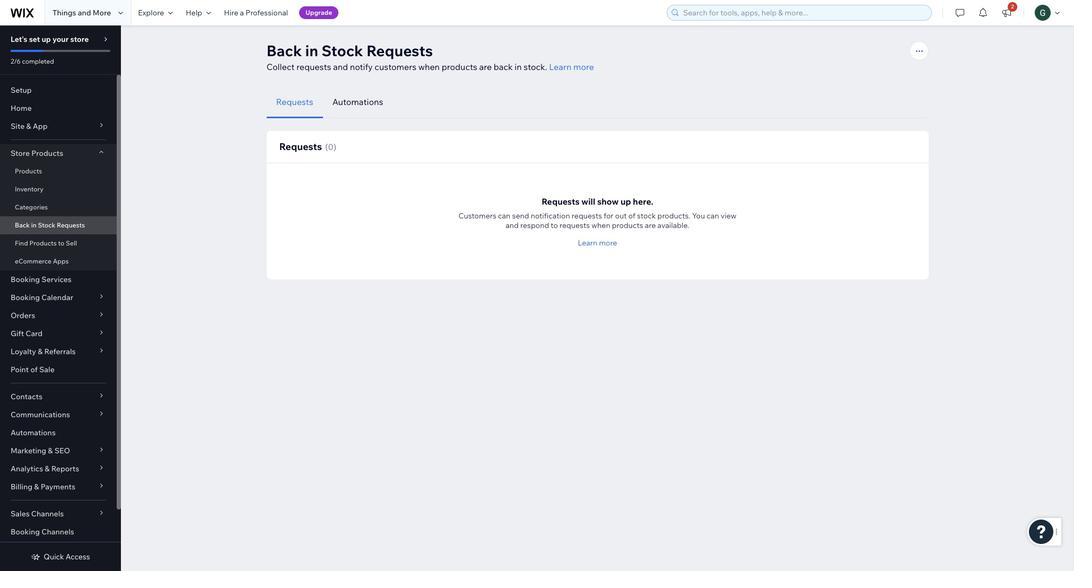 Task type: vqa. For each thing, say whether or not it's contained in the screenshot.
My
no



Task type: describe. For each thing, give the bounding box(es) containing it.
sales channels button
[[0, 505, 117, 523]]

1 vertical spatial in
[[515, 62, 522, 72]]

site
[[11, 121, 25, 131]]

here.
[[633, 196, 653, 207]]

explore
[[138, 8, 164, 18]]

notification
[[531, 211, 570, 221]]

gift
[[11, 329, 24, 338]]

communications button
[[0, 406, 117, 424]]

view
[[721, 211, 737, 221]]

requests for requests
[[276, 97, 313, 107]]

booking services link
[[0, 271, 117, 289]]

and inside back in stock requests collect requests and notify customers when products are back in stock. learn more
[[333, 62, 348, 72]]

2/6 completed
[[11, 57, 54, 65]]

categories link
[[0, 198, 117, 216]]

services
[[42, 275, 72, 284]]

point of sale
[[11, 365, 55, 374]]

are inside requests will show up here. customers can send notification requests for out of stock products. you can view and respond to requests when products are available.
[[645, 221, 656, 230]]

analytics
[[11, 464, 43, 474]]

2/6
[[11, 57, 21, 65]]

point of sale link
[[0, 361, 117, 379]]

loyalty & referrals
[[11, 347, 76, 356]]

0 vertical spatial learn more link
[[549, 62, 594, 72]]

available.
[[658, 221, 689, 230]]

point
[[11, 365, 29, 374]]

products inside back in stock requests collect requests and notify customers when products are back in stock. learn more
[[442, 62, 477, 72]]

back
[[494, 62, 513, 72]]

automations link
[[0, 424, 117, 442]]

calendar
[[42, 293, 73, 302]]

to inside sidebar element
[[58, 239, 64, 247]]

back in stock requests collect requests and notify customers when products are back in stock. learn more
[[267, 41, 594, 72]]

(0)
[[325, 142, 336, 152]]

1 horizontal spatial more
[[599, 238, 617, 248]]

collect
[[267, 62, 295, 72]]

inventory link
[[0, 180, 117, 198]]

setup link
[[0, 81, 117, 99]]

marketing
[[11, 446, 46, 456]]

card
[[26, 329, 43, 338]]

reports
[[51, 464, 79, 474]]

booking for booking channels
[[11, 527, 40, 537]]

loyalty & referrals button
[[0, 343, 117, 361]]

inventory
[[15, 185, 43, 193]]

requests for requests (0)
[[279, 141, 322, 153]]

stock
[[637, 211, 656, 221]]

& for analytics
[[45, 464, 50, 474]]

requests for requests will show up here. customers can send notification requests for out of stock products. you can view and respond to requests when products are available.
[[542, 196, 580, 207]]

are inside back in stock requests collect requests and notify customers when products are back in stock. learn more
[[479, 62, 492, 72]]

1 vertical spatial learn
[[578, 238, 597, 248]]

store products button
[[0, 144, 117, 162]]

0 vertical spatial and
[[78, 8, 91, 18]]

things
[[53, 8, 76, 18]]

quick
[[44, 552, 64, 562]]

booking calendar
[[11, 293, 73, 302]]

things and more
[[53, 8, 111, 18]]

to inside requests will show up here. customers can send notification requests for out of stock products. you can view and respond to requests when products are available.
[[551, 221, 558, 230]]

show
[[597, 196, 619, 207]]

sell
[[66, 239, 77, 247]]

back for back in stock requests collect requests and notify customers when products are back in stock. learn more
[[267, 41, 302, 60]]

site & app button
[[0, 117, 117, 135]]

store
[[70, 34, 89, 44]]

more
[[93, 8, 111, 18]]

products for find
[[29, 239, 57, 247]]

store products
[[11, 149, 63, 158]]

a
[[240, 8, 244, 18]]

in for back in stock requests
[[31, 221, 37, 229]]

professional
[[246, 8, 288, 18]]

in for back in stock requests collect requests and notify customers when products are back in stock. learn more
[[305, 41, 318, 60]]

customers
[[459, 211, 496, 221]]

& for loyalty
[[38, 347, 43, 356]]

upgrade
[[306, 8, 332, 16]]

orders
[[11, 311, 35, 320]]

automations for automations "button"
[[332, 97, 383, 107]]

home
[[11, 103, 32, 113]]

hire
[[224, 8, 238, 18]]

quick access button
[[31, 552, 90, 562]]

more inside back in stock requests collect requests and notify customers when products are back in stock. learn more
[[573, 62, 594, 72]]

sale
[[39, 365, 55, 374]]

1 vertical spatial learn more link
[[578, 238, 617, 248]]

tab list containing requests
[[267, 86, 929, 118]]

booking calendar button
[[0, 289, 117, 307]]

sales channels
[[11, 509, 64, 519]]

products inside products link
[[15, 167, 42, 175]]

booking services
[[11, 275, 72, 284]]

requests inside back in stock requests collect requests and notify customers when products are back in stock. learn more
[[367, 41, 433, 60]]

products link
[[0, 162, 117, 180]]

marketing & seo button
[[0, 442, 117, 460]]

find
[[15, 239, 28, 247]]

marketing & seo
[[11, 446, 70, 456]]

let's
[[11, 34, 27, 44]]

requests inside back in stock requests collect requests and notify customers when products are back in stock. learn more
[[297, 62, 331, 72]]

gift card button
[[0, 325, 117, 343]]

categories
[[15, 203, 48, 211]]

requests button
[[267, 86, 323, 118]]

payments
[[41, 482, 75, 492]]



Task type: locate. For each thing, give the bounding box(es) containing it.
automations inside "button"
[[332, 97, 383, 107]]

0 vertical spatial learn
[[549, 62, 572, 72]]

booking for booking calendar
[[11, 293, 40, 302]]

0 vertical spatial stock
[[322, 41, 363, 60]]

of right out
[[628, 211, 635, 221]]

you
[[692, 211, 705, 221]]

0 vertical spatial of
[[628, 211, 635, 221]]

1 horizontal spatial of
[[628, 211, 635, 221]]

learn down requests will show up here. customers can send notification requests for out of stock products. you can view and respond to requests when products are available.
[[578, 238, 597, 248]]

& inside the "analytics & reports" dropdown button
[[45, 464, 50, 474]]

1 vertical spatial are
[[645, 221, 656, 230]]

1 vertical spatial up
[[621, 196, 631, 207]]

stock for back in stock requests
[[38, 221, 55, 229]]

products.
[[658, 211, 691, 221]]

products inside find products to sell link
[[29, 239, 57, 247]]

requests up customers at top
[[367, 41, 433, 60]]

let's set up your store
[[11, 34, 89, 44]]

when right customers at top
[[418, 62, 440, 72]]

0 vertical spatial more
[[573, 62, 594, 72]]

billing & payments button
[[0, 478, 117, 496]]

1 horizontal spatial when
[[592, 221, 610, 230]]

& left seo
[[48, 446, 53, 456]]

0 vertical spatial products
[[442, 62, 477, 72]]

automations for automations link
[[11, 428, 56, 438]]

& right billing on the left of page
[[34, 482, 39, 492]]

1 vertical spatial products
[[612, 221, 643, 230]]

2 horizontal spatial in
[[515, 62, 522, 72]]

requests left (0)
[[279, 141, 322, 153]]

learn more link down for on the top of page
[[578, 238, 617, 248]]

1 horizontal spatial products
[[612, 221, 643, 230]]

1 vertical spatial to
[[58, 239, 64, 247]]

requests (0)
[[279, 141, 336, 153]]

0 vertical spatial booking
[[11, 275, 40, 284]]

app
[[33, 121, 48, 131]]

respond
[[520, 221, 549, 230]]

learn right stock.
[[549, 62, 572, 72]]

2 vertical spatial booking
[[11, 527, 40, 537]]

hire a professional
[[224, 8, 288, 18]]

channels for booking channels
[[42, 527, 74, 537]]

requests
[[367, 41, 433, 60], [276, 97, 313, 107], [279, 141, 322, 153], [542, 196, 580, 207], [57, 221, 85, 229]]

1 vertical spatial booking
[[11, 293, 40, 302]]

to
[[551, 221, 558, 230], [58, 239, 64, 247]]

back up find at the top left of page
[[15, 221, 30, 229]]

booking up orders
[[11, 293, 40, 302]]

0 horizontal spatial more
[[573, 62, 594, 72]]

2 vertical spatial products
[[29, 239, 57, 247]]

up inside requests will show up here. customers can send notification requests for out of stock products. you can view and respond to requests when products are available.
[[621, 196, 631, 207]]

requests inside button
[[276, 97, 313, 107]]

0 horizontal spatial to
[[58, 239, 64, 247]]

booking channels
[[11, 527, 74, 537]]

billing
[[11, 482, 32, 492]]

products up products link
[[31, 149, 63, 158]]

products left "back"
[[442, 62, 477, 72]]

0 horizontal spatial stock
[[38, 221, 55, 229]]

automations inside sidebar element
[[11, 428, 56, 438]]

find products to sell
[[15, 239, 77, 247]]

0 horizontal spatial and
[[78, 8, 91, 18]]

0 horizontal spatial when
[[418, 62, 440, 72]]

Search for tools, apps, help & more... field
[[680, 5, 928, 20]]

ecommerce
[[15, 257, 51, 265]]

send
[[512, 211, 529, 221]]

and inside requests will show up here. customers can send notification requests for out of stock products. you can view and respond to requests when products are available.
[[506, 221, 519, 230]]

learn more link
[[549, 62, 594, 72], [578, 238, 617, 248]]

when inside requests will show up here. customers can send notification requests for out of stock products. you can view and respond to requests when products are available.
[[592, 221, 610, 230]]

ecommerce apps link
[[0, 252, 117, 271]]

& for marketing
[[48, 446, 53, 456]]

& inside marketing & seo popup button
[[48, 446, 53, 456]]

analytics & reports
[[11, 464, 79, 474]]

1 vertical spatial when
[[592, 221, 610, 230]]

booking down ecommerce
[[11, 275, 40, 284]]

learn inside back in stock requests collect requests and notify customers when products are back in stock. learn more
[[549, 62, 572, 72]]

requests will show up here. customers can send notification requests for out of stock products. you can view and respond to requests when products are available.
[[459, 196, 737, 230]]

store
[[11, 149, 30, 158]]

3 booking from the top
[[11, 527, 40, 537]]

0 horizontal spatial up
[[42, 34, 51, 44]]

sales
[[11, 509, 30, 519]]

1 vertical spatial stock
[[38, 221, 55, 229]]

requests inside requests will show up here. customers can send notification requests for out of stock products. you can view and respond to requests when products are available.
[[542, 196, 580, 207]]

back up collect
[[267, 41, 302, 60]]

1 vertical spatial products
[[15, 167, 42, 175]]

back in stock requests
[[15, 221, 85, 229]]

completed
[[22, 57, 54, 65]]

in down categories
[[31, 221, 37, 229]]

requests up notification
[[542, 196, 580, 207]]

set
[[29, 34, 40, 44]]

in inside sidebar element
[[31, 221, 37, 229]]

can left the send
[[498, 211, 510, 221]]

can right you
[[707, 211, 719, 221]]

0 vertical spatial products
[[31, 149, 63, 158]]

0 vertical spatial channels
[[31, 509, 64, 519]]

for
[[604, 211, 614, 221]]

channels down sales channels "popup button"
[[42, 527, 74, 537]]

out
[[615, 211, 627, 221]]

booking down sales
[[11, 527, 40, 537]]

and left respond
[[506, 221, 519, 230]]

1 horizontal spatial to
[[551, 221, 558, 230]]

0 vertical spatial automations
[[332, 97, 383, 107]]

1 vertical spatial of
[[30, 365, 38, 374]]

requests down collect
[[276, 97, 313, 107]]

& inside loyalty & referrals popup button
[[38, 347, 43, 356]]

back for back in stock requests
[[15, 221, 30, 229]]

booking inside dropdown button
[[11, 293, 40, 302]]

up right set
[[42, 34, 51, 44]]

channels up booking channels
[[31, 509, 64, 519]]

& for site
[[26, 121, 31, 131]]

learn more link right stock.
[[549, 62, 594, 72]]

and left more
[[78, 8, 91, 18]]

referrals
[[44, 347, 76, 356]]

stock.
[[524, 62, 547, 72]]

1 horizontal spatial in
[[305, 41, 318, 60]]

learn
[[549, 62, 572, 72], [578, 238, 597, 248]]

stock inside sidebar element
[[38, 221, 55, 229]]

when up learn more
[[592, 221, 610, 230]]

& left reports
[[45, 464, 50, 474]]

setup
[[11, 85, 32, 95]]

0 horizontal spatial products
[[442, 62, 477, 72]]

products inside requests will show up here. customers can send notification requests for out of stock products. you can view and respond to requests when products are available.
[[612, 221, 643, 230]]

1 horizontal spatial can
[[707, 211, 719, 221]]

2 vertical spatial in
[[31, 221, 37, 229]]

0 horizontal spatial automations
[[11, 428, 56, 438]]

contacts
[[11, 392, 42, 402]]

stock up the find products to sell
[[38, 221, 55, 229]]

& for billing
[[34, 482, 39, 492]]

2 vertical spatial and
[[506, 221, 519, 230]]

contacts button
[[0, 388, 117, 406]]

orders button
[[0, 307, 117, 325]]

1 horizontal spatial are
[[645, 221, 656, 230]]

and left notify
[[333, 62, 348, 72]]

apps
[[53, 257, 69, 265]]

of inside requests will show up here. customers can send notification requests for out of stock products. you can view and respond to requests when products are available.
[[628, 211, 635, 221]]

1 vertical spatial automations
[[11, 428, 56, 438]]

2 horizontal spatial and
[[506, 221, 519, 230]]

1 vertical spatial and
[[333, 62, 348, 72]]

1 booking from the top
[[11, 275, 40, 284]]

0 horizontal spatial of
[[30, 365, 38, 374]]

& right site
[[26, 121, 31, 131]]

0 vertical spatial are
[[479, 62, 492, 72]]

0 horizontal spatial back
[[15, 221, 30, 229]]

sidebar element
[[0, 25, 121, 571]]

automations button
[[323, 86, 393, 118]]

access
[[66, 552, 90, 562]]

2 booking from the top
[[11, 293, 40, 302]]

0 vertical spatial to
[[551, 221, 558, 230]]

can
[[498, 211, 510, 221], [707, 211, 719, 221]]

seo
[[54, 446, 70, 456]]

& inside site & app dropdown button
[[26, 121, 31, 131]]

0 horizontal spatial learn
[[549, 62, 572, 72]]

will
[[582, 196, 595, 207]]

& right "loyalty"
[[38, 347, 43, 356]]

when inside back in stock requests collect requests and notify customers when products are back in stock. learn more
[[418, 62, 440, 72]]

channels inside "popup button"
[[31, 509, 64, 519]]

more right stock.
[[573, 62, 594, 72]]

up inside sidebar element
[[42, 34, 51, 44]]

2
[[1011, 3, 1014, 10]]

of left the sale
[[30, 365, 38, 374]]

hire a professional link
[[218, 0, 294, 25]]

your
[[53, 34, 69, 44]]

0 horizontal spatial in
[[31, 221, 37, 229]]

1 horizontal spatial back
[[267, 41, 302, 60]]

products for store
[[31, 149, 63, 158]]

when
[[418, 62, 440, 72], [592, 221, 610, 230]]

requests up sell
[[57, 221, 85, 229]]

back in stock requests link
[[0, 216, 117, 234]]

1 vertical spatial channels
[[42, 527, 74, 537]]

1 horizontal spatial stock
[[322, 41, 363, 60]]

to left sell
[[58, 239, 64, 247]]

0 vertical spatial back
[[267, 41, 302, 60]]

billing & payments
[[11, 482, 75, 492]]

are left "back"
[[479, 62, 492, 72]]

more down for on the top of page
[[599, 238, 617, 248]]

& inside the billing & payments dropdown button
[[34, 482, 39, 492]]

tab list
[[267, 86, 929, 118]]

to right respond
[[551, 221, 558, 230]]

customers
[[375, 62, 416, 72]]

1 horizontal spatial learn
[[578, 238, 597, 248]]

stock for back in stock requests collect requests and notify customers when products are back in stock. learn more
[[322, 41, 363, 60]]

2 button
[[995, 0, 1018, 25]]

stock inside back in stock requests collect requests and notify customers when products are back in stock. learn more
[[322, 41, 363, 60]]

channels for sales channels
[[31, 509, 64, 519]]

products up ecommerce apps
[[29, 239, 57, 247]]

are left available.
[[645, 221, 656, 230]]

products down the here.
[[612, 221, 643, 230]]

analytics & reports button
[[0, 460, 117, 478]]

automations down notify
[[332, 97, 383, 107]]

&
[[26, 121, 31, 131], [38, 347, 43, 356], [48, 446, 53, 456], [45, 464, 50, 474], [34, 482, 39, 492]]

learn more
[[578, 238, 617, 248]]

more
[[573, 62, 594, 72], [599, 238, 617, 248]]

1 vertical spatial back
[[15, 221, 30, 229]]

notify
[[350, 62, 373, 72]]

communications
[[11, 410, 70, 420]]

0 horizontal spatial are
[[479, 62, 492, 72]]

up up out
[[621, 196, 631, 207]]

find products to sell link
[[0, 234, 117, 252]]

automations up marketing on the bottom
[[11, 428, 56, 438]]

products up inventory
[[15, 167, 42, 175]]

loyalty
[[11, 347, 36, 356]]

0 vertical spatial up
[[42, 34, 51, 44]]

site & app
[[11, 121, 48, 131]]

quick access
[[44, 552, 90, 562]]

in right "back"
[[515, 62, 522, 72]]

in down upgrade button
[[305, 41, 318, 60]]

back inside back in stock requests collect requests and notify customers when products are back in stock. learn more
[[267, 41, 302, 60]]

0 vertical spatial in
[[305, 41, 318, 60]]

stock up notify
[[322, 41, 363, 60]]

1 horizontal spatial and
[[333, 62, 348, 72]]

upgrade button
[[299, 6, 339, 19]]

requests
[[297, 62, 331, 72], [572, 211, 602, 221], [560, 221, 590, 230]]

and
[[78, 8, 91, 18], [333, 62, 348, 72], [506, 221, 519, 230]]

of inside "point of sale" link
[[30, 365, 38, 374]]

1 can from the left
[[498, 211, 510, 221]]

booking channels link
[[0, 523, 117, 541]]

1 horizontal spatial automations
[[332, 97, 383, 107]]

gift card
[[11, 329, 43, 338]]

home link
[[0, 99, 117, 117]]

2 can from the left
[[707, 211, 719, 221]]

1 horizontal spatial up
[[621, 196, 631, 207]]

0 horizontal spatial can
[[498, 211, 510, 221]]

booking
[[11, 275, 40, 284], [11, 293, 40, 302], [11, 527, 40, 537]]

back inside sidebar element
[[15, 221, 30, 229]]

products inside store products dropdown button
[[31, 149, 63, 158]]

1 vertical spatial more
[[599, 238, 617, 248]]

booking for booking services
[[11, 275, 40, 284]]

0 vertical spatial when
[[418, 62, 440, 72]]

requests inside sidebar element
[[57, 221, 85, 229]]

help button
[[179, 0, 218, 25]]



